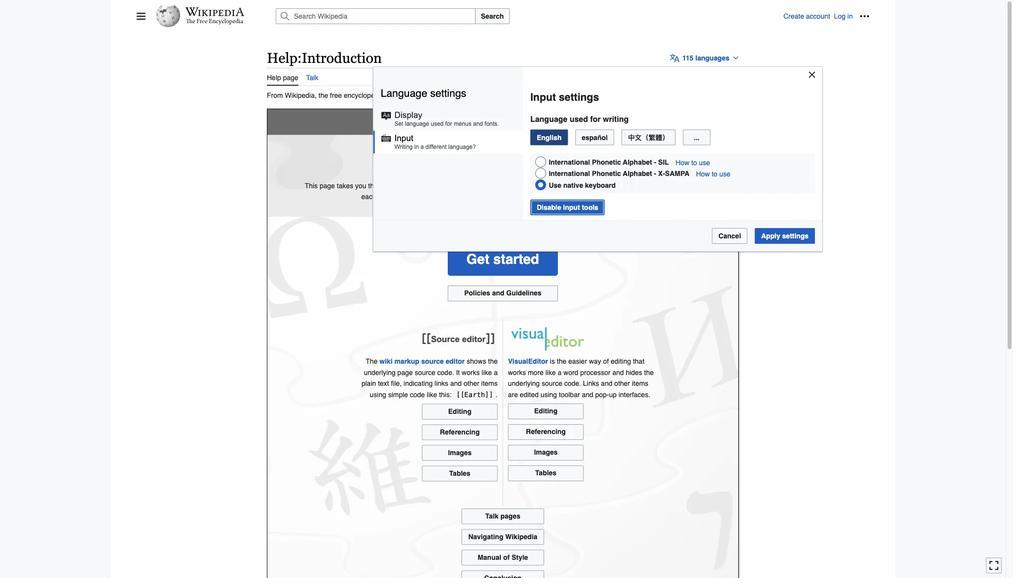 Task type: vqa. For each thing, say whether or not it's contained in the screenshot.
right .
yes



Task type: describe. For each thing, give the bounding box(es) containing it.
aimed
[[444, 182, 463, 190]]

a left the set
[[394, 182, 398, 190]]

account
[[807, 12, 831, 20]]

images for leftmost images link
[[448, 449, 472, 457]]

search
[[481, 12, 504, 20]]

contributing.
[[579, 182, 616, 190]]

help : introduction
[[267, 50, 382, 66]]

1 horizontal spatial of
[[504, 553, 510, 561]]

and inside "interested in contributing. it covers all the basics, and each tutorial takes only a few minutes, so you can become a proficient"
[[690, 182, 701, 190]]

writing
[[395, 144, 413, 150]]

manual of style link
[[462, 550, 544, 566]]

create
[[784, 12, 805, 20]]

in inside personal tools navigation
[[848, 12, 853, 20]]

wikipedia image
[[185, 7, 244, 16]]

:
[[298, 50, 302, 66]]

basics,
[[667, 182, 688, 190]]

the wiki markup source editor
[[366, 358, 465, 366]]

0 vertical spatial how
[[676, 159, 690, 166]]

all
[[646, 182, 653, 190]]

apply settings button
[[755, 228, 815, 244]]

indicating
[[404, 380, 433, 388]]

0 vertical spatial introduction
[[302, 50, 382, 66]]

source inside is the easier way of editing that works more like a word processor and hides the underlying source code. links and other items are edited using toolbar and pop-up interfaces.
[[542, 380, 563, 388]]

0 horizontal spatial you
[[355, 182, 367, 190]]

中文（繁體） button
[[622, 130, 676, 145]]

language for language used for writing
[[531, 114, 568, 123]]

input for input writing in a different language?
[[395, 133, 414, 143]]

0 vertical spatial takes
[[337, 182, 353, 190]]

disable
[[537, 204, 562, 212]]

from wikipedia, the free encyclopedia
[[267, 91, 384, 99]]

in left the no
[[613, 193, 618, 201]]

in inside "interested in contributing. it covers all the basics, and each tutorial takes only a few minutes, so you can become a proficient"
[[572, 182, 577, 190]]

like down english button
[[544, 155, 558, 165]]

policies and guidelines
[[464, 289, 542, 297]]

wikipedia inside navigating wikipedia link
[[506, 533, 538, 541]]

cancel
[[719, 232, 741, 240]]

file,
[[391, 380, 402, 388]]

create account link
[[784, 12, 831, 20]]

like inside is the easier way of editing that works more like a word processor and hides the underlying source code. links and other items are edited using toolbar and pop-up interfaces.
[[546, 369, 556, 377]]

using inside the shows the underlying page source code. it works like a plain text file, indicating links and other items using simple code like this:
[[370, 391, 386, 399]]

shows
[[467, 358, 486, 366]]

and inside display set language used for menus and fonts.
[[473, 120, 483, 127]]

page for help
[[283, 74, 298, 81]]

different
[[426, 144, 447, 150]]

1 horizontal spatial .
[[575, 155, 577, 165]]

word
[[564, 369, 579, 377]]

links
[[583, 380, 599, 388]]

115
[[683, 54, 694, 62]]

disable input tools button
[[531, 200, 605, 215]]

from
[[267, 91, 283, 99]]

other inside is the easier way of editing that works more like a word processor and hides the underlying source code. links and other items are edited using toolbar and pop-up interfaces.
[[615, 380, 630, 388]]

fullscreen image
[[990, 561, 999, 571]]

become
[[515, 193, 540, 201]]

talk for talk
[[306, 74, 319, 81]]

log
[[835, 12, 846, 20]]

using inside is the easier way of editing that works more like a word processor and hides the underlying source code. links and other items are edited using toolbar and pop-up interfaces.
[[541, 391, 557, 399]]

tables for tables "link" associated with the right images link
[[536, 469, 557, 477]]

complete
[[473, 182, 500, 190]]

set
[[399, 182, 409, 190]]

editing
[[611, 358, 631, 366]]

the up word
[[557, 358, 567, 366]]

it inside the shows the underlying page source code. it works like a plain text file, indicating links and other items using simple code like this:
[[456, 369, 460, 377]]

personal tools navigation
[[784, 8, 873, 24]]

navigating wikipedia
[[469, 533, 538, 541]]

how to use link for international phonetic alphabet - sil
[[676, 159, 710, 166]]

only
[[419, 193, 432, 201]]

pages
[[501, 512, 521, 520]]

talk pages link
[[462, 509, 544, 524]]

2 - from the top
[[654, 170, 657, 178]]

get started
[[467, 251, 539, 267]]

few
[[440, 193, 450, 201]]

editing link for leftmost images link
[[422, 404, 498, 420]]

create account log in
[[784, 12, 853, 20]]

1 horizontal spatial images link
[[508, 445, 584, 461]]

0 vertical spatial of
[[411, 182, 416, 190]]

get
[[467, 251, 490, 267]]

and down editing
[[613, 369, 624, 377]]

items inside is the easier way of editing that works more like a word processor and hides the underlying source code. links and other items are edited using toolbar and pop-up interfaces.
[[632, 380, 649, 388]]

style
[[512, 553, 528, 561]]

1 horizontal spatial used
[[570, 114, 588, 123]]

中文（繁體）
[[628, 133, 670, 142]]

encyclopedia
[[344, 91, 384, 99]]

1 vertical spatial to
[[692, 159, 697, 166]]

started
[[494, 251, 539, 267]]

tables link for leftmost images link
[[422, 466, 498, 482]]

0 vertical spatial you
[[560, 155, 575, 165]]

writing
[[603, 114, 629, 123]]

is inside is the easier way of editing that works more like a word processor and hides the underlying source code. links and other items are edited using toolbar and pop-up interfaces.
[[550, 358, 555, 366]]

and up pop-
[[601, 380, 613, 388]]

to inside main content
[[505, 112, 521, 132]]

disable input tools
[[537, 204, 599, 212]]

1 vertical spatial use
[[720, 170, 731, 178]]

input for input settings
[[531, 91, 556, 103]]

navigating wikipedia link
[[462, 529, 544, 545]]

115 languages
[[683, 54, 730, 62]]

settings for language settings
[[430, 87, 467, 99]]

language for language settings
[[381, 87, 428, 99]]

wikipedian
[[577, 193, 611, 201]]

it inside "interested in contributing. it covers all the basics, and each tutorial takes only a few minutes, so you can become a proficient"
[[618, 182, 622, 190]]

the inside the shows the underlying page source code. it works like a plain text file, indicating links and other items using simple code like this:
[[488, 358, 498, 366]]

processor
[[581, 369, 611, 377]]

so
[[480, 193, 487, 201]]

2 horizontal spatial to
[[712, 170, 718, 178]]

log in and more options image
[[860, 11, 870, 21]]

works for underlying
[[508, 369, 526, 377]]

1 vertical spatial wikipedia
[[429, 155, 468, 165]]

navigating
[[469, 533, 504, 541]]

wiki markup source editor link
[[380, 358, 465, 366]]

this
[[305, 182, 318, 190]]

international phonetic alphabet - sil how to use international phonetic alphabet - x-sampa how to use use native keyboard
[[549, 159, 731, 189]]

page inside the shows the underlying page source code. it works like a plain text file, indicating links and other items using simple code like this:
[[398, 369, 413, 377]]

takes inside "interested in contributing. it covers all the basics, and each tutorial takes only a few minutes, so you can become a proficient"
[[401, 193, 417, 201]]

edited
[[520, 391, 539, 399]]

use
[[549, 181, 562, 189]]

wikipedia,
[[285, 91, 317, 99]]

underlying inside the shows the underlying page source code. it works like a plain text file, indicating links and other items using simple code like this:
[[364, 369, 396, 377]]

2 alphabet from the top
[[623, 170, 652, 178]]

wikipedia is made by people like you .
[[429, 155, 577, 165]]

visualeditor link
[[508, 358, 548, 366]]

items inside the shows the underlying page source code. it works like a plain text file, indicating links and other items using simple code like this:
[[482, 380, 498, 388]]

time!
[[630, 193, 645, 201]]

you inside "interested in contributing. it covers all the basics, and each tutorial takes only a few minutes, so you can become a proficient"
[[489, 193, 500, 201]]

... button
[[683, 130, 711, 145]]

sil
[[659, 159, 669, 166]]

editing for editing link related to the right images link
[[535, 407, 558, 415]]

set
[[395, 120, 404, 127]]

Search Wikipedia search field
[[276, 8, 476, 24]]

visualeditor
[[508, 358, 548, 366]]

like left this:
[[427, 391, 437, 399]]

language used for writing
[[531, 114, 629, 123]]

wiki
[[380, 358, 393, 366]]

wikipedia:visualeditor/user guide image
[[508, 325, 587, 353]]

1 horizontal spatial introduction
[[400, 112, 500, 132]]

simple
[[388, 391, 408, 399]]

1 horizontal spatial for
[[591, 114, 601, 123]]

made
[[479, 155, 501, 165]]

x-
[[659, 170, 666, 178]]

are
[[508, 391, 518, 399]]

covers
[[624, 182, 644, 190]]

search button
[[475, 8, 510, 24]]

a inside is the easier way of editing that works more like a word processor and hides the underlying source code. links and other items are edited using toolbar and pop-up interfaces.
[[558, 369, 562, 377]]

language progressive image
[[670, 53, 680, 63]]

input writing in a different language?
[[395, 133, 476, 150]]



Task type: locate. For each thing, give the bounding box(es) containing it.
of left style
[[504, 553, 510, 561]]

like right more
[[546, 369, 556, 377]]

editing down edited in the right of the page
[[535, 407, 558, 415]]

editor
[[446, 358, 465, 366]]

0 horizontal spatial language
[[381, 87, 428, 99]]

1 vertical spatial code.
[[565, 380, 581, 388]]

it down 'editor'
[[456, 369, 460, 377]]

language up display
[[381, 87, 428, 99]]

no
[[620, 193, 628, 201]]

how right sampa
[[696, 170, 710, 178]]

source inside the shows the underlying page source code. it works like a plain text file, indicating links and other items using simple code like this:
[[415, 369, 436, 377]]

editing link down this:
[[422, 404, 498, 420]]

referencing link down edited in the right of the page
[[508, 424, 584, 440]]

by
[[503, 155, 513, 165]]

settings for input settings
[[559, 91, 599, 103]]

the free encyclopedia image
[[186, 19, 244, 25]]

0 horizontal spatial for
[[446, 120, 452, 127]]

0 vertical spatial use
[[699, 159, 710, 166]]

1 horizontal spatial using
[[541, 391, 557, 399]]

0 vertical spatial how to use link
[[676, 159, 710, 166]]

1 horizontal spatial language
[[531, 114, 568, 123]]

2 other from the left
[[615, 380, 630, 388]]

menus
[[454, 120, 472, 127]]

how to use link right sampa
[[696, 170, 731, 178]]

used
[[570, 114, 588, 123], [431, 120, 444, 127]]

using right edited in the right of the page
[[541, 391, 557, 399]]

1 vertical spatial is
[[550, 358, 555, 366]]

editing link for the right images link
[[508, 404, 584, 419]]

you up native
[[560, 155, 575, 165]]

takes down the set
[[401, 193, 417, 201]]

0 horizontal spatial images
[[448, 449, 472, 457]]

the left free
[[319, 91, 328, 99]]

it up the no
[[618, 182, 622, 190]]

wikipedia up the english
[[526, 112, 606, 132]]

referencing
[[526, 428, 566, 436], [440, 428, 480, 436]]

1 horizontal spatial you
[[489, 193, 500, 201]]

policies and guidelines link
[[448, 286, 558, 302]]

1 - from the top
[[654, 159, 657, 166]]

way
[[589, 358, 602, 366]]

and left fonts.
[[473, 120, 483, 127]]

use right sampa
[[720, 170, 731, 178]]

0 horizontal spatial it
[[456, 369, 460, 377]]

wikipedia down different
[[429, 155, 468, 165]]

2 international from the top
[[549, 170, 590, 178]]

1 horizontal spatial editing
[[535, 407, 558, 415]]

0 horizontal spatial introduction
[[302, 50, 382, 66]]

like down shows
[[482, 369, 492, 377]]

english
[[537, 134, 562, 141]]

takes right this
[[337, 182, 353, 190]]

links
[[435, 380, 449, 388]]

is the easier way of editing that works more like a word processor and hides the underlying source code. links and other items are edited using toolbar and pop-up interfaces.
[[508, 358, 654, 399]]

referencing link for leftmost images link
[[422, 425, 498, 440]]

items up the [[earth]] . on the left
[[482, 380, 498, 388]]

2 vertical spatial of
[[504, 553, 510, 561]]

- left x-
[[654, 170, 657, 178]]

in
[[848, 12, 853, 20], [415, 144, 419, 150], [572, 182, 577, 190], [613, 193, 618, 201]]

2 works from the left
[[508, 369, 526, 377]]

guidelines
[[507, 289, 542, 297]]

this page takes you through a set of tutorials aimed at complete newcomers
[[305, 182, 538, 190]]

free
[[330, 91, 342, 99]]

1 horizontal spatial page
[[320, 182, 335, 190]]

introduction to wikipedia
[[400, 112, 606, 132]]

0 horizontal spatial .
[[496, 391, 498, 399]]

a up the [[earth]] . on the left
[[494, 369, 498, 377]]

1 vertical spatial input
[[395, 133, 414, 143]]

for
[[591, 114, 601, 123], [446, 120, 452, 127]]

1 alphabet from the top
[[623, 159, 652, 166]]

0 horizontal spatial underlying
[[364, 369, 396, 377]]

0 vertical spatial language
[[381, 87, 428, 99]]

a left "few"
[[434, 193, 438, 201]]

0 vertical spatial phonetic
[[592, 159, 621, 166]]

0 horizontal spatial input
[[395, 133, 414, 143]]

source down more
[[542, 380, 563, 388]]

how to use link up sampa
[[676, 159, 710, 166]]

0 horizontal spatial other
[[464, 380, 480, 388]]

tutorial
[[378, 193, 399, 201]]

1 help from the top
[[267, 50, 298, 66]]

the right shows
[[488, 358, 498, 366]]

1 items from the left
[[482, 380, 498, 388]]

the inside "interested in contributing. it covers all the basics, and each tutorial takes only a few minutes, so you can become a proficient"
[[655, 182, 665, 190]]

help:wikitext image
[[419, 325, 498, 353]]

help up from
[[267, 74, 281, 81]]

1 vertical spatial how to use link
[[696, 170, 731, 178]]

1 horizontal spatial referencing link
[[508, 424, 584, 440]]

tables link for the right images link
[[508, 466, 584, 481]]

0 vertical spatial .
[[575, 155, 577, 165]]

0 vertical spatial -
[[654, 159, 657, 166]]

source left 'editor'
[[421, 358, 444, 366]]

images link
[[508, 445, 584, 461], [422, 445, 498, 461]]

of right the set
[[411, 182, 416, 190]]

help
[[267, 50, 298, 66], [267, 74, 281, 81]]

2 horizontal spatial page
[[398, 369, 413, 377]]

0 horizontal spatial to
[[505, 112, 521, 132]]

0 horizontal spatial of
[[411, 182, 416, 190]]

settings up language used for writing
[[559, 91, 599, 103]]

wikipedia
[[526, 112, 606, 132], [429, 155, 468, 165], [506, 533, 538, 541]]

in right log
[[848, 12, 853, 20]]

toolbar
[[559, 391, 580, 399]]

0 horizontal spatial images link
[[422, 445, 498, 461]]

1 horizontal spatial referencing
[[526, 428, 566, 436]]

fonts.
[[485, 120, 499, 127]]

0 horizontal spatial editing
[[448, 407, 472, 415]]

1 horizontal spatial how
[[696, 170, 710, 178]]

page right this
[[320, 182, 335, 190]]

code
[[410, 391, 425, 399]]

for inside display set language used for menus and fonts.
[[446, 120, 452, 127]]

alphabet
[[623, 159, 652, 166], [623, 170, 652, 178]]

interfaces.
[[619, 391, 651, 399]]

1 vertical spatial underlying
[[508, 380, 540, 388]]

0 horizontal spatial used
[[431, 120, 444, 127]]

code. up links at the left bottom of page
[[438, 369, 454, 377]]

introduction up talk link
[[302, 50, 382, 66]]

in up proficient
[[572, 182, 577, 190]]

wikipedian in no time!
[[577, 193, 645, 201]]

a up disable on the right top of page
[[542, 193, 546, 201]]

1 vertical spatial talk
[[486, 512, 499, 520]]

1 works from the left
[[462, 369, 480, 377]]

. up native
[[575, 155, 577, 165]]

[[earth]] .
[[456, 391, 498, 399]]

2 using from the left
[[541, 391, 557, 399]]

editing for editing link for leftmost images link
[[448, 407, 472, 415]]

wikipedian link
[[577, 193, 611, 201]]

0 vertical spatial to
[[505, 112, 521, 132]]

page for this
[[320, 182, 335, 190]]

1 vertical spatial how
[[696, 170, 710, 178]]

1 vertical spatial takes
[[401, 193, 417, 201]]

2 items from the left
[[632, 380, 649, 388]]

help page link
[[267, 68, 298, 86]]

- left sil
[[654, 159, 657, 166]]

in right writing
[[415, 144, 419, 150]]

settings up display set language used for menus and fonts.
[[430, 87, 467, 99]]

0 vertical spatial page
[[283, 74, 298, 81]]

code. down word
[[565, 380, 581, 388]]

editing down this:
[[448, 407, 472, 415]]

proficient
[[548, 193, 575, 201]]

1 phonetic from the top
[[592, 159, 621, 166]]

page down the markup
[[398, 369, 413, 377]]

0 vertical spatial wikipedia
[[526, 112, 606, 132]]

at
[[465, 182, 471, 190]]

0 vertical spatial international
[[549, 159, 590, 166]]

1 horizontal spatial items
[[632, 380, 649, 388]]

help up help page link
[[267, 50, 298, 66]]

you right so
[[489, 193, 500, 201]]

1 using from the left
[[370, 391, 386, 399]]

sampa
[[666, 170, 690, 178]]

language
[[381, 87, 428, 99], [531, 114, 568, 123]]

source
[[421, 358, 444, 366], [415, 369, 436, 377], [542, 380, 563, 388]]

0 vertical spatial talk
[[306, 74, 319, 81]]

referencing for editing link related to the right images link
[[526, 428, 566, 436]]

a
[[421, 144, 424, 150], [394, 182, 398, 190], [434, 193, 438, 201], [542, 193, 546, 201], [494, 369, 498, 377], [558, 369, 562, 377]]

you up each at top left
[[355, 182, 367, 190]]

1 horizontal spatial images
[[534, 448, 558, 456]]

for left menus
[[446, 120, 452, 127]]

referencing for editing link for leftmost images link
[[440, 428, 480, 436]]

source down wiki markup source editor link on the bottom left of page
[[415, 369, 436, 377]]

this:
[[439, 391, 452, 399]]

works inside the shows the underlying page source code. it works like a plain text file, indicating links and other items using simple code like this:
[[462, 369, 480, 377]]

using down text in the bottom left of the page
[[370, 391, 386, 399]]

other up up
[[615, 380, 630, 388]]

0 vertical spatial code.
[[438, 369, 454, 377]]

input
[[531, 91, 556, 103], [395, 133, 414, 143]]

like
[[544, 155, 558, 165], [482, 369, 492, 377], [546, 369, 556, 377], [427, 391, 437, 399]]

tables for tables "link" related to leftmost images link
[[449, 469, 471, 477]]

[[earth]]
[[456, 391, 494, 399]]

0 horizontal spatial tables
[[449, 469, 471, 477]]

help for help : introduction
[[267, 50, 298, 66]]

a left word
[[558, 369, 562, 377]]

phonetic
[[592, 159, 621, 166], [592, 170, 621, 178]]

the right hides
[[645, 369, 654, 377]]

a inside the input writing in a different language?
[[421, 144, 424, 150]]

1 horizontal spatial editing link
[[508, 404, 584, 419]]

how to use link for international phonetic alphabet - x-sampa
[[696, 170, 731, 178]]

introduction up the input writing in a different language?
[[400, 112, 500, 132]]

help for help page
[[267, 74, 281, 81]]

talk left pages
[[486, 512, 499, 520]]

2 vertical spatial to
[[712, 170, 718, 178]]

0 vertical spatial is
[[470, 155, 477, 165]]

0 horizontal spatial referencing
[[440, 428, 480, 436]]

works
[[462, 369, 480, 377], [508, 369, 526, 377]]

1 horizontal spatial input
[[531, 91, 556, 103]]

1 other from the left
[[464, 380, 480, 388]]

1 vertical spatial language
[[531, 114, 568, 123]]

español button
[[576, 130, 614, 145]]

each
[[362, 193, 376, 201]]

referencing down edited in the right of the page
[[526, 428, 566, 436]]

2 phonetic from the top
[[592, 170, 621, 178]]

0 horizontal spatial code.
[[438, 369, 454, 377]]

language up english button
[[531, 114, 568, 123]]

hides
[[626, 369, 643, 377]]

to right sampa
[[712, 170, 718, 178]]

that
[[633, 358, 645, 366]]

1 horizontal spatial settings
[[559, 91, 599, 103]]

of inside is the easier way of editing that works more like a word processor and hides the underlying source code. links and other items are edited using toolbar and pop-up interfaces.
[[603, 358, 609, 366]]

0 horizontal spatial page
[[283, 74, 298, 81]]

of right way
[[603, 358, 609, 366]]

input up the english
[[531, 91, 556, 103]]

page inside help page link
[[283, 74, 298, 81]]

1 horizontal spatial underlying
[[508, 380, 540, 388]]

editing link down edited in the right of the page
[[508, 404, 584, 419]]

2 help from the top
[[267, 74, 281, 81]]

0 horizontal spatial talk
[[306, 74, 319, 81]]

manual
[[478, 553, 502, 561]]

0 vertical spatial underlying
[[364, 369, 396, 377]]

español
[[582, 134, 608, 141]]

0 horizontal spatial editing link
[[422, 404, 498, 420]]

1 vertical spatial phonetic
[[592, 170, 621, 178]]

apply
[[762, 232, 781, 240]]

works inside is the easier way of editing that works more like a word processor and hides the underlying source code. links and other items are edited using toolbar and pop-up interfaces.
[[508, 369, 526, 377]]

in inside the input writing in a different language?
[[415, 144, 419, 150]]

talk up "wikipedia,"
[[306, 74, 319, 81]]

1 vertical spatial alphabet
[[623, 170, 652, 178]]

how up sampa
[[676, 159, 690, 166]]

1 horizontal spatial takes
[[401, 193, 417, 201]]

and right "basics,"
[[690, 182, 701, 190]]

underlying up edited in the right of the page
[[508, 380, 540, 388]]

2 vertical spatial page
[[398, 369, 413, 377]]

0 horizontal spatial referencing link
[[422, 425, 498, 440]]

menu image
[[136, 11, 146, 21]]

2 horizontal spatial of
[[603, 358, 609, 366]]

a left different
[[421, 144, 424, 150]]

language settings
[[381, 87, 467, 99]]

talk for talk pages
[[486, 512, 499, 520]]

interested
[[540, 182, 570, 190]]

tutorials
[[418, 182, 442, 190]]

1 vertical spatial page
[[320, 182, 335, 190]]

input settings
[[531, 91, 599, 103]]

1 horizontal spatial it
[[618, 182, 622, 190]]

used up the input writing in a different language?
[[431, 120, 444, 127]]

0 vertical spatial help
[[267, 50, 298, 66]]

0 vertical spatial input
[[531, 91, 556, 103]]

language?
[[449, 144, 476, 150]]

is left the made
[[470, 155, 477, 165]]

input up writing
[[395, 133, 414, 143]]

and down "links"
[[582, 391, 594, 399]]

settings inside button
[[783, 232, 809, 240]]

a inside the shows the underlying page source code. it works like a plain text file, indicating links and other items using simple code like this:
[[494, 369, 498, 377]]

can
[[502, 193, 513, 201]]

items up interfaces.
[[632, 380, 649, 388]]

other up [[earth]]
[[464, 380, 480, 388]]

1 vertical spatial introduction
[[400, 112, 500, 132]]

other inside the shows the underlying page source code. it works like a plain text file, indicating links and other items using simple code like this:
[[464, 380, 480, 388]]

0 vertical spatial alphabet
[[623, 159, 652, 166]]

is
[[470, 155, 477, 165], [550, 358, 555, 366]]

underlying inside is the easier way of editing that works more like a word processor and hides the underlying source code. links and other items are edited using toolbar and pop-up interfaces.
[[508, 380, 540, 388]]

more
[[528, 369, 544, 377]]

underlying
[[364, 369, 396, 377], [508, 380, 540, 388]]

up
[[609, 391, 617, 399]]

referencing down this:
[[440, 428, 480, 436]]

the
[[366, 358, 378, 366]]

0 vertical spatial source
[[421, 358, 444, 366]]

. left are
[[496, 391, 498, 399]]

0 horizontal spatial how
[[676, 159, 690, 166]]

and
[[473, 120, 483, 127], [690, 182, 701, 190], [492, 289, 505, 297], [613, 369, 624, 377], [451, 380, 462, 388], [601, 380, 613, 388], [582, 391, 594, 399]]

1 vertical spatial it
[[456, 369, 460, 377]]

to down ...
[[692, 159, 697, 166]]

1 horizontal spatial other
[[615, 380, 630, 388]]

log in link
[[835, 12, 853, 20]]

apply settings
[[762, 232, 809, 240]]

. inside the [[earth]] .
[[496, 391, 498, 399]]

1 vertical spatial -
[[654, 170, 657, 178]]

2 horizontal spatial you
[[560, 155, 575, 165]]

1 horizontal spatial code.
[[565, 380, 581, 388]]

the right all in the right of the page
[[655, 182, 665, 190]]

introduction to wikipedia main content
[[263, 44, 745, 578]]

Search search field
[[264, 8, 784, 24]]

settings for apply settings
[[783, 232, 809, 240]]

used inside display set language used for menus and fonts.
[[431, 120, 444, 127]]

0 horizontal spatial works
[[462, 369, 480, 377]]

input inside the input writing in a different language?
[[395, 133, 414, 143]]

1 vertical spatial of
[[603, 358, 609, 366]]

people
[[515, 155, 542, 165]]

underlying up text in the bottom left of the page
[[364, 369, 396, 377]]

1 vertical spatial you
[[355, 182, 367, 190]]

and right links at the left bottom of page
[[451, 380, 462, 388]]

1 international from the top
[[549, 159, 590, 166]]

page up "wikipedia,"
[[283, 74, 298, 81]]

1 vertical spatial .
[[496, 391, 498, 399]]

pop-
[[596, 391, 609, 399]]

and inside the shows the underlying page source code. it works like a plain text file, indicating links and other items using simple code like this:
[[451, 380, 462, 388]]

for up español button at the top
[[591, 114, 601, 123]]

referencing link for the right images link
[[508, 424, 584, 440]]

is down wikipedia:visualeditor/user guide image in the right of the page
[[550, 358, 555, 366]]

code. inside the shows the underlying page source code. it works like a plain text file, indicating links and other items using simple code like this:
[[438, 369, 454, 377]]

code. inside is the easier way of editing that works more like a word processor and hides the underlying source code. links and other items are edited using toolbar and pop-up interfaces.
[[565, 380, 581, 388]]

1 horizontal spatial tables link
[[508, 466, 584, 481]]

used up español button at the top
[[570, 114, 588, 123]]

to right fonts.
[[505, 112, 521, 132]]

settings right apply
[[783, 232, 809, 240]]

use down ... button
[[699, 159, 710, 166]]

tables link
[[508, 466, 584, 481], [422, 466, 498, 482]]

0 horizontal spatial use
[[699, 159, 710, 166]]

1 horizontal spatial is
[[550, 358, 555, 366]]

policies
[[464, 289, 491, 297]]

wikipedia up style
[[506, 533, 538, 541]]

international
[[549, 159, 590, 166], [549, 170, 590, 178]]

works down shows
[[462, 369, 480, 377]]

how
[[676, 159, 690, 166], [696, 170, 710, 178]]

1 vertical spatial international
[[549, 170, 590, 178]]

referencing link down this:
[[422, 425, 498, 440]]

works down visualeditor link
[[508, 369, 526, 377]]

and right the policies
[[492, 289, 505, 297]]

display set language used for menus and fonts.
[[395, 110, 499, 127]]

works for other
[[462, 369, 480, 377]]

...
[[694, 134, 700, 141]]

.
[[575, 155, 577, 165], [496, 391, 498, 399]]

language
[[405, 120, 429, 127]]

images for the right images link
[[534, 448, 558, 456]]

1 horizontal spatial talk
[[486, 512, 499, 520]]

through
[[368, 182, 392, 190]]



